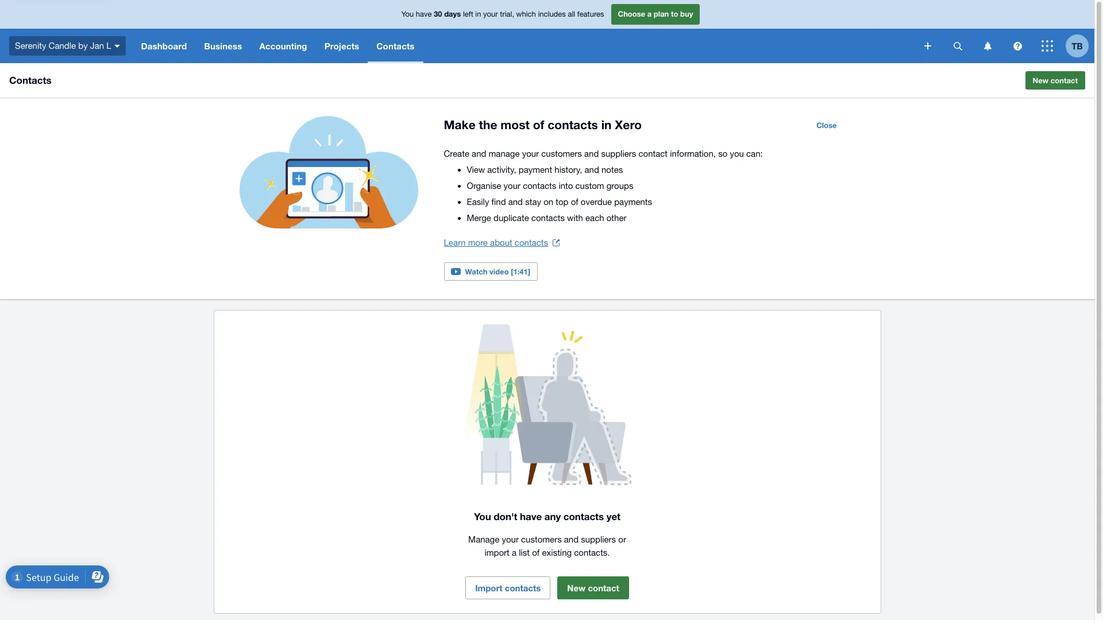 Task type: vqa. For each thing, say whether or not it's contained in the screenshot.
in related to contacts
yes



Task type: describe. For each thing, give the bounding box(es) containing it.
more
[[468, 238, 488, 248]]

contacts left yet
[[564, 511, 604, 523]]

business button
[[196, 29, 251, 63]]

can:
[[746, 149, 763, 159]]

by
[[78, 41, 88, 50]]

1 horizontal spatial contact
[[639, 149, 668, 159]]

1 vertical spatial of
[[571, 197, 579, 207]]

business
[[204, 41, 242, 51]]

and inside manage your customers and suppliers or import a list of existing contacts.
[[564, 535, 579, 545]]

serenity
[[15, 41, 46, 50]]

1 svg image from the left
[[954, 42, 962, 50]]

to
[[671, 9, 678, 19]]

1 horizontal spatial svg image
[[925, 43, 931, 49]]

payment
[[519, 165, 552, 175]]

find
[[492, 197, 506, 207]]

into
[[559, 181, 573, 191]]

accounting button
[[251, 29, 316, 63]]

any
[[545, 511, 561, 523]]

0 horizontal spatial contact
[[588, 583, 619, 594]]

other
[[607, 213, 627, 223]]

dashboard link
[[132, 29, 196, 63]]

merge duplicate contacts with each other
[[467, 213, 627, 223]]

0 vertical spatial of
[[533, 118, 544, 132]]

watch video [1:41] button
[[444, 263, 538, 281]]

learn more about contacts
[[444, 238, 548, 248]]

contacts inside button
[[505, 583, 541, 594]]

you
[[730, 149, 744, 159]]

you have 30 days left in your trial, which includes all features
[[401, 9, 604, 19]]

create
[[444, 149, 469, 159]]

the
[[479, 118, 497, 132]]

activity,
[[487, 165, 516, 175]]

watch video [1:41]
[[465, 267, 530, 276]]

custom
[[576, 181, 604, 191]]

contacts button
[[368, 29, 423, 63]]

watch
[[465, 267, 488, 276]]

0 vertical spatial a
[[647, 9, 652, 19]]

close button
[[810, 116, 844, 134]]

svg image inside serenity candle by jan l popup button
[[114, 45, 120, 48]]

import contacts
[[475, 583, 541, 594]]

dashboard
[[141, 41, 187, 51]]

0 vertical spatial new contact button
[[1025, 71, 1086, 90]]

view
[[467, 165, 485, 175]]

2 svg image from the left
[[984, 42, 992, 50]]

your inside you have 30 days left in your trial, which includes all features
[[483, 10, 498, 19]]

in for contacts
[[601, 118, 612, 132]]

of inside manage your customers and suppliers or import a list of existing contacts.
[[532, 548, 540, 558]]

suppliers inside manage your customers and suppliers or import a list of existing contacts.
[[581, 535, 616, 545]]

choose a plan to buy
[[618, 9, 693, 19]]

serenity candle by jan l
[[15, 41, 111, 50]]

plan
[[654, 9, 669, 19]]

history,
[[555, 165, 582, 175]]

trial,
[[500, 10, 514, 19]]

notes
[[602, 165, 623, 175]]

0 vertical spatial suppliers
[[601, 149, 636, 159]]

[1:41]
[[511, 267, 530, 276]]

duplicate
[[494, 213, 529, 223]]

0 vertical spatial new
[[1033, 76, 1049, 85]]

projects button
[[316, 29, 368, 63]]

close
[[817, 121, 837, 130]]

organise
[[467, 181, 501, 191]]

serenity candle by jan l button
[[0, 29, 132, 63]]

payments
[[614, 197, 652, 207]]

jan
[[90, 41, 104, 50]]

create and manage your customers and suppliers contact information, so you can:
[[444, 149, 763, 159]]

tb button
[[1066, 29, 1095, 63]]

manage
[[468, 535, 500, 545]]

have inside you have 30 days left in your trial, which includes all features
[[416, 10, 432, 19]]

on
[[544, 197, 553, 207]]

contacts down the "on"
[[531, 213, 565, 223]]



Task type: locate. For each thing, give the bounding box(es) containing it.
navigation
[[132, 29, 917, 63]]

manage your customers and suppliers or import a list of existing contacts.
[[468, 535, 626, 558]]

contacts right 'import'
[[505, 583, 541, 594]]

contacts down the serenity
[[9, 74, 52, 86]]

new
[[1033, 76, 1049, 85], [567, 583, 586, 594]]

suppliers up notes
[[601, 149, 636, 159]]

svg image
[[954, 42, 962, 50], [984, 42, 992, 50], [1013, 42, 1022, 50]]

contacts inside contacts popup button
[[377, 41, 415, 51]]

top
[[556, 197, 569, 207]]

your down activity,
[[504, 181, 521, 191]]

contact
[[1051, 76, 1078, 85], [639, 149, 668, 159], [588, 583, 619, 594]]

0 vertical spatial contact
[[1051, 76, 1078, 85]]

1 horizontal spatial new
[[1033, 76, 1049, 85]]

1 vertical spatial suppliers
[[581, 535, 616, 545]]

1 vertical spatial contact
[[639, 149, 668, 159]]

of
[[533, 118, 544, 132], [571, 197, 579, 207], [532, 548, 540, 558]]

organise your contacts into custom groups
[[467, 181, 634, 191]]

candle
[[49, 41, 76, 50]]

of right list
[[532, 548, 540, 558]]

1 vertical spatial a
[[512, 548, 517, 558]]

manage
[[489, 149, 520, 159]]

0 vertical spatial you
[[401, 10, 414, 19]]

yet
[[607, 511, 621, 523]]

of right "most"
[[533, 118, 544, 132]]

in left xero
[[601, 118, 612, 132]]

contacts down merge duplicate contacts with each other
[[515, 238, 548, 248]]

view activity, payment history, and notes
[[467, 165, 623, 175]]

0 horizontal spatial svg image
[[114, 45, 120, 48]]

your inside manage your customers and suppliers or import a list of existing contacts.
[[502, 535, 519, 545]]

have
[[416, 10, 432, 19], [520, 511, 542, 523]]

2 horizontal spatial svg image
[[1042, 40, 1053, 52]]

2 horizontal spatial svg image
[[1013, 42, 1022, 50]]

existing
[[542, 548, 572, 558]]

about
[[490, 238, 512, 248]]

customers inside manage your customers and suppliers or import a list of existing contacts.
[[521, 535, 562, 545]]

information,
[[670, 149, 716, 159]]

new contact down tb
[[1033, 76, 1078, 85]]

learn more about contacts link
[[444, 235, 560, 251]]

2 horizontal spatial contact
[[1051, 76, 1078, 85]]

in
[[475, 10, 481, 19], [601, 118, 612, 132]]

navigation containing dashboard
[[132, 29, 917, 63]]

new contact down contacts.
[[567, 583, 619, 594]]

your
[[483, 10, 498, 19], [522, 149, 539, 159], [504, 181, 521, 191], [502, 535, 519, 545]]

buy
[[680, 9, 693, 19]]

xero
[[615, 118, 642, 132]]

0 vertical spatial contacts
[[377, 41, 415, 51]]

each
[[586, 213, 604, 223]]

0 vertical spatial new contact
[[1033, 76, 1078, 85]]

you inside you have 30 days left in your trial, which includes all features
[[401, 10, 414, 19]]

and
[[472, 149, 486, 159], [584, 149, 599, 159], [585, 165, 599, 175], [508, 197, 523, 207], [564, 535, 579, 545]]

don't
[[494, 511, 517, 523]]

1 horizontal spatial contacts
[[377, 41, 415, 51]]

customers
[[541, 149, 582, 159], [521, 535, 562, 545]]

0 horizontal spatial have
[[416, 10, 432, 19]]

accounting
[[259, 41, 307, 51]]

1 vertical spatial new contact
[[567, 583, 619, 594]]

1 vertical spatial customers
[[521, 535, 562, 545]]

a
[[647, 9, 652, 19], [512, 548, 517, 558]]

contact down contacts.
[[588, 583, 619, 594]]

1 horizontal spatial a
[[647, 9, 652, 19]]

so
[[718, 149, 728, 159]]

1 vertical spatial in
[[601, 118, 612, 132]]

stay
[[525, 197, 541, 207]]

new contact button
[[1025, 71, 1086, 90], [558, 577, 629, 600]]

new contact button down tb
[[1025, 71, 1086, 90]]

1 vertical spatial new
[[567, 583, 586, 594]]

1 horizontal spatial svg image
[[984, 42, 992, 50]]

you for you have 30 days left in your trial, which includes all features
[[401, 10, 414, 19]]

contact down xero
[[639, 149, 668, 159]]

overdue
[[581, 197, 612, 207]]

in for left
[[475, 10, 481, 19]]

2 vertical spatial contact
[[588, 583, 619, 594]]

all
[[568, 10, 575, 19]]

contacts down payment
[[523, 181, 556, 191]]

1 vertical spatial have
[[520, 511, 542, 523]]

in right "left"
[[475, 10, 481, 19]]

1 horizontal spatial new contact button
[[1025, 71, 1086, 90]]

banner
[[0, 0, 1095, 63]]

contacts right projects
[[377, 41, 415, 51]]

you don't have any contacts yet image
[[228, 325, 867, 486]]

import contacts button
[[466, 577, 551, 600]]

you for you don't have any contacts yet
[[474, 511, 491, 523]]

left
[[463, 10, 473, 19]]

easily find and stay on top of overdue payments
[[467, 197, 652, 207]]

30
[[434, 9, 442, 19]]

1 vertical spatial contacts
[[9, 74, 52, 86]]

banner containing tb
[[0, 0, 1095, 63]]

have left 30
[[416, 10, 432, 19]]

0 horizontal spatial you
[[401, 10, 414, 19]]

0 horizontal spatial contacts
[[9, 74, 52, 86]]

svg image
[[1042, 40, 1053, 52], [925, 43, 931, 49], [114, 45, 120, 48]]

you left don't
[[474, 511, 491, 523]]

customers up history,
[[541, 149, 582, 159]]

a left the plan
[[647, 9, 652, 19]]

contacts.
[[574, 548, 610, 558]]

new contact for leftmost new contact button
[[567, 583, 619, 594]]

2 vertical spatial of
[[532, 548, 540, 558]]

1 horizontal spatial in
[[601, 118, 612, 132]]

you don't have any contacts yet
[[474, 511, 621, 523]]

1 horizontal spatial have
[[520, 511, 542, 523]]

0 vertical spatial customers
[[541, 149, 582, 159]]

0 horizontal spatial in
[[475, 10, 481, 19]]

3 svg image from the left
[[1013, 42, 1022, 50]]

of right top
[[571, 197, 579, 207]]

choose
[[618, 9, 645, 19]]

learn
[[444, 238, 466, 248]]

your up payment
[[522, 149, 539, 159]]

0 horizontal spatial new
[[567, 583, 586, 594]]

or
[[618, 535, 626, 545]]

have left any
[[520, 511, 542, 523]]

0 horizontal spatial svg image
[[954, 42, 962, 50]]

most
[[501, 118, 530, 132]]

your up import
[[502, 535, 519, 545]]

new contact for the topmost new contact button
[[1033, 76, 1078, 85]]

0 horizontal spatial new contact
[[567, 583, 619, 594]]

0 horizontal spatial new contact button
[[558, 577, 629, 600]]

1 vertical spatial you
[[474, 511, 491, 523]]

list
[[519, 548, 530, 558]]

days
[[444, 9, 461, 19]]

1 vertical spatial new contact button
[[558, 577, 629, 600]]

import
[[485, 548, 510, 558]]

easily
[[467, 197, 489, 207]]

you
[[401, 10, 414, 19], [474, 511, 491, 523]]

navigation inside banner
[[132, 29, 917, 63]]

1 horizontal spatial you
[[474, 511, 491, 523]]

1 horizontal spatial new contact
[[1033, 76, 1078, 85]]

0 horizontal spatial a
[[512, 548, 517, 558]]

you left 30
[[401, 10, 414, 19]]

l
[[106, 41, 111, 50]]

groups
[[607, 181, 634, 191]]

0 vertical spatial have
[[416, 10, 432, 19]]

0 vertical spatial in
[[475, 10, 481, 19]]

features
[[577, 10, 604, 19]]

import
[[475, 583, 503, 594]]

a inside manage your customers and suppliers or import a list of existing contacts.
[[512, 548, 517, 558]]

in inside you have 30 days left in your trial, which includes all features
[[475, 10, 481, 19]]

new contact button down contacts.
[[558, 577, 629, 600]]

video
[[490, 267, 509, 276]]

contacts
[[548, 118, 598, 132], [523, 181, 556, 191], [531, 213, 565, 223], [515, 238, 548, 248], [564, 511, 604, 523], [505, 583, 541, 594]]

suppliers up contacts.
[[581, 535, 616, 545]]

contacts
[[377, 41, 415, 51], [9, 74, 52, 86]]

tb
[[1072, 41, 1083, 51]]

with
[[567, 213, 583, 223]]

make the most of contacts in xero
[[444, 118, 642, 132]]

includes
[[538, 10, 566, 19]]

projects
[[324, 41, 359, 51]]

which
[[516, 10, 536, 19]]

your left the trial,
[[483, 10, 498, 19]]

merge
[[467, 213, 491, 223]]

make
[[444, 118, 476, 132]]

contacts up create and manage your customers and suppliers contact information, so you can:
[[548, 118, 598, 132]]

contact down tb
[[1051, 76, 1078, 85]]

a left list
[[512, 548, 517, 558]]

customers up existing
[[521, 535, 562, 545]]



